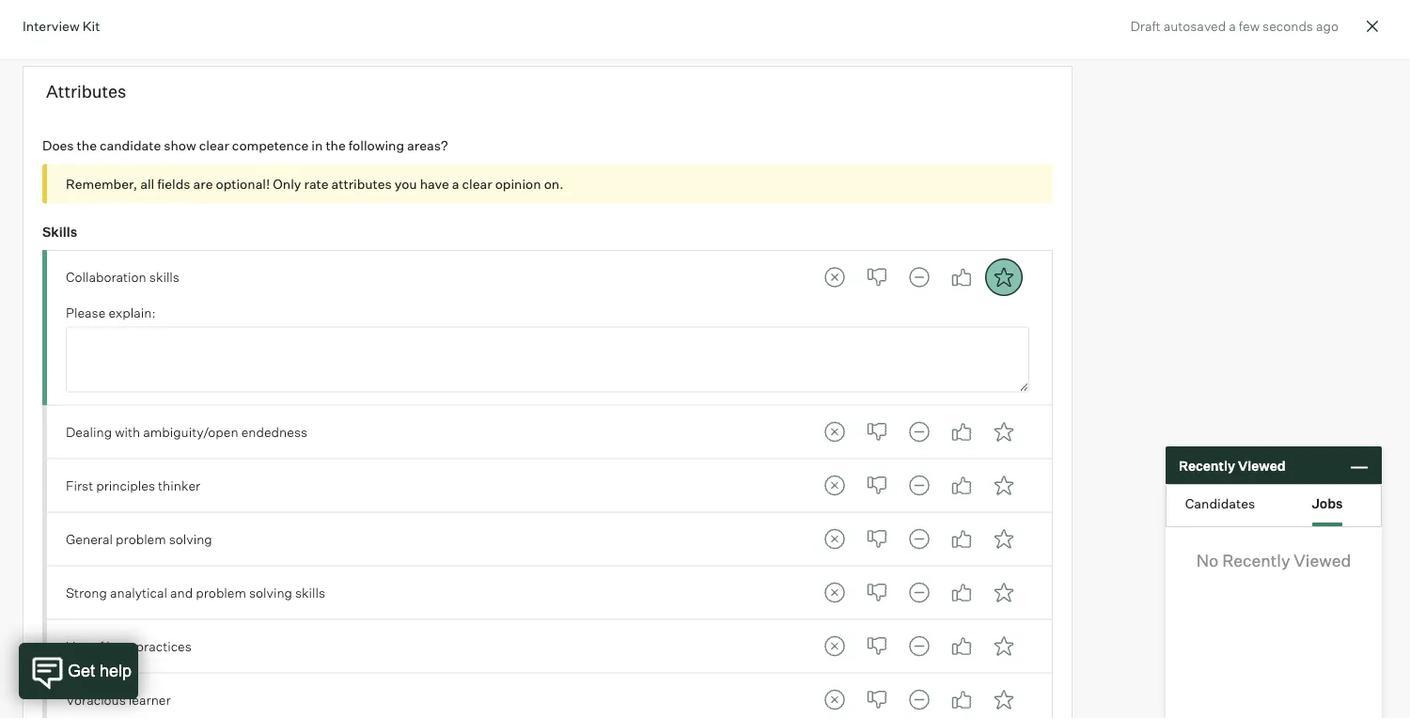 Task type: vqa. For each thing, say whether or not it's contained in the screenshot.
rightmost CLEAR
yes



Task type: describe. For each thing, give the bounding box(es) containing it.
mixed button for and
[[901, 574, 938, 612]]

7 yes button from the top
[[943, 681, 981, 719]]

opinion
[[495, 175, 541, 192]]

best
[[107, 638, 133, 655]]

competence
[[232, 137, 309, 153]]

attributes
[[46, 81, 126, 102]]

1 strong yes button from the top
[[985, 259, 1023, 296]]

no button for best
[[858, 628, 896, 665]]

collaboration
[[66, 269, 146, 286]]

practices
[[136, 638, 192, 655]]

ago
[[1317, 18, 1339, 34]]

strong yes image for voracious learner
[[985, 681, 1023, 719]]

strong yes image for strong analytical and problem solving skills
[[985, 574, 1023, 612]]

definitely not button for solving
[[816, 521, 854, 558]]

0 horizontal spatial clear
[[199, 137, 229, 153]]

7 no button from the top
[[858, 681, 896, 719]]

does the candidate show clear competence in the following areas?
[[42, 137, 448, 153]]

other
[[133, 10, 168, 26]]

4 no image from the top
[[858, 681, 896, 719]]

draft autosaved a few seconds ago
[[1131, 18, 1339, 34]]

attributes
[[332, 175, 392, 192]]

analytical
[[110, 585, 167, 601]]

0 horizontal spatial solving
[[169, 531, 212, 548]]

areas?
[[407, 137, 448, 153]]

autosaved
[[1164, 18, 1227, 34]]

yes button for best
[[943, 628, 981, 665]]

definitely not image for learner
[[816, 681, 854, 719]]

voracious
[[66, 692, 126, 708]]

definitely not button for thinker
[[816, 467, 854, 505]]

definitely not button for best
[[816, 628, 854, 665]]

1 no button from the top
[[858, 259, 896, 296]]

7 strong yes button from the top
[[985, 681, 1023, 719]]

use
[[66, 638, 89, 655]]

tab list for general problem solving
[[816, 521, 1023, 558]]

tab list containing candidates
[[1167, 485, 1382, 527]]

1 mixed image from the top
[[901, 259, 938, 296]]

fields
[[157, 175, 190, 192]]

2 definitely not image from the top
[[816, 467, 854, 505]]

no button for and
[[858, 574, 896, 612]]

yes image for strong analytical and problem solving skills
[[943, 574, 981, 612]]

mixed image for best
[[901, 628, 938, 665]]

no image for solving
[[858, 521, 896, 558]]

general
[[66, 531, 113, 548]]

no recently viewed
[[1197, 551, 1352, 571]]

add:
[[42, 10, 72, 26]]

1 horizontal spatial solving
[[249, 585, 292, 601]]

1 no image from the top
[[858, 259, 896, 296]]

explain:
[[109, 305, 156, 321]]

collaboration skills
[[66, 269, 180, 286]]

voracious learner
[[66, 692, 171, 708]]

yes image for collaboration skills
[[943, 259, 981, 296]]

ambiguity/open
[[143, 424, 238, 440]]

strong yes image for ambiguity/open
[[985, 413, 1023, 451]]

with
[[115, 424, 140, 440]]

no image for problem
[[858, 574, 896, 612]]

yes image for general problem solving
[[943, 521, 981, 558]]

1 vertical spatial viewed
[[1294, 551, 1352, 571]]

definitely not button for ambiguity/open
[[816, 413, 854, 451]]

tab list for first principles thinker
[[816, 467, 1023, 505]]

in
[[312, 137, 323, 153]]

1 yes button from the top
[[943, 259, 981, 296]]

following
[[349, 137, 404, 153]]

yes button for thinker
[[943, 467, 981, 505]]

mixed button for best
[[901, 628, 938, 665]]

1 vertical spatial a
[[452, 175, 459, 192]]

definitely not button for and
[[816, 574, 854, 612]]

no button for ambiguity/open
[[858, 413, 896, 451]]

mixed image for thinker
[[901, 467, 938, 505]]

mixed image
[[901, 413, 938, 451]]

no image for endedness
[[858, 413, 896, 451]]

7 mixed button from the top
[[901, 681, 938, 719]]

3 definitely not image from the top
[[816, 521, 854, 558]]

mixed button for solving
[[901, 521, 938, 558]]

definitely not image for endedness
[[816, 413, 854, 451]]

0 vertical spatial problem
[[116, 531, 166, 548]]

on.
[[544, 175, 564, 192]]

you
[[395, 175, 417, 192]]

note for other interviewers link
[[80, 10, 247, 26]]

definitely not image for problem
[[816, 574, 854, 612]]

please explain:
[[66, 305, 156, 321]]

strong yes button for thinker
[[985, 467, 1023, 505]]

kit
[[82, 17, 100, 34]]

seconds
[[1263, 18, 1314, 34]]

jobs
[[1312, 496, 1344, 512]]

no
[[1197, 551, 1219, 571]]

1 vertical spatial problem
[[196, 585, 246, 601]]

optional!
[[216, 175, 270, 192]]

and
[[170, 585, 193, 601]]



Task type: locate. For each thing, give the bounding box(es) containing it.
yes button
[[943, 259, 981, 296], [943, 413, 981, 451], [943, 467, 981, 505], [943, 521, 981, 558], [943, 574, 981, 612], [943, 628, 981, 665], [943, 681, 981, 719]]

only
[[273, 175, 301, 192]]

yes image for use of best practices
[[943, 628, 981, 665]]

2 mixed button from the top
[[901, 413, 938, 451]]

0 vertical spatial recently
[[1179, 457, 1236, 474]]

close image
[[1362, 15, 1384, 38]]

recently up candidates
[[1179, 457, 1236, 474]]

skills
[[149, 269, 180, 286], [295, 585, 326, 601]]

strong yes button for solving
[[985, 521, 1023, 558]]

candidate
[[100, 137, 161, 153]]

add: note for other interviewers
[[42, 10, 247, 26]]

tab list for dealing with ambiguity/open endedness
[[816, 413, 1023, 451]]

5 no button from the top
[[858, 574, 896, 612]]

show
[[164, 137, 196, 153]]

1 yes image from the top
[[943, 259, 981, 296]]

3 yes image from the top
[[943, 521, 981, 558]]

viewed
[[1239, 457, 1286, 474], [1294, 551, 1352, 571]]

no image for best
[[858, 628, 896, 665]]

1 definitely not image from the top
[[816, 413, 854, 451]]

mixed button
[[901, 259, 938, 296], [901, 413, 938, 451], [901, 467, 938, 505], [901, 521, 938, 558], [901, 574, 938, 612], [901, 628, 938, 665], [901, 681, 938, 719]]

yes image
[[943, 413, 981, 451], [943, 467, 981, 505], [943, 521, 981, 558]]

rate
[[304, 175, 329, 192]]

1 yes image from the top
[[943, 413, 981, 451]]

3 mixed image from the top
[[901, 521, 938, 558]]

first
[[66, 477, 93, 494]]

0 vertical spatial skills
[[149, 269, 180, 286]]

6 mixed image from the top
[[901, 681, 938, 719]]

are
[[193, 175, 213, 192]]

1 horizontal spatial viewed
[[1294, 551, 1352, 571]]

problem right and
[[196, 585, 246, 601]]

solving up strong analytical and problem solving skills
[[169, 531, 212, 548]]

no button for solving
[[858, 521, 896, 558]]

yes image for voracious learner
[[943, 681, 981, 719]]

recently viewed
[[1179, 457, 1286, 474]]

no image
[[858, 259, 896, 296], [858, 413, 896, 451], [858, 574, 896, 612]]

4 strong yes image from the top
[[985, 521, 1023, 558]]

have
[[420, 175, 449, 192]]

1 vertical spatial definitely not image
[[816, 681, 854, 719]]

tab list
[[816, 259, 1023, 296], [816, 413, 1023, 451], [816, 467, 1023, 505], [1167, 485, 1382, 527], [816, 521, 1023, 558], [816, 574, 1023, 612], [816, 628, 1023, 665], [816, 681, 1023, 719]]

0 horizontal spatial the
[[77, 137, 97, 153]]

no image for thinker
[[858, 467, 896, 505]]

1 vertical spatial strong yes image
[[985, 681, 1023, 719]]

2 vertical spatial yes image
[[943, 521, 981, 558]]

clear right the "show"
[[199, 137, 229, 153]]

6 mixed button from the top
[[901, 628, 938, 665]]

2 no image from the top
[[858, 521, 896, 558]]

strong yes image for best
[[985, 628, 1023, 665]]

clear left 'opinion'
[[462, 175, 492, 192]]

0 vertical spatial strong yes image
[[985, 574, 1023, 612]]

a left few
[[1229, 18, 1237, 34]]

0 horizontal spatial skills
[[149, 269, 180, 286]]

a
[[1229, 18, 1237, 34], [452, 175, 459, 192]]

2 mixed image from the top
[[901, 467, 938, 505]]

4 definitely not button from the top
[[816, 521, 854, 558]]

None text field
[[66, 327, 1030, 393]]

4 yes button from the top
[[943, 521, 981, 558]]

use of best practices
[[66, 638, 192, 655]]

3 no image from the top
[[858, 628, 896, 665]]

definitely not image
[[816, 259, 854, 296], [816, 681, 854, 719]]

yes button for and
[[943, 574, 981, 612]]

5 definitely not button from the top
[[816, 574, 854, 612]]

2 strong yes button from the top
[[985, 413, 1023, 451]]

0 vertical spatial a
[[1229, 18, 1237, 34]]

all
[[140, 175, 154, 192]]

recently
[[1179, 457, 1236, 474], [1223, 551, 1291, 571]]

1 no image from the top
[[858, 467, 896, 505]]

strong yes image for thinker
[[985, 467, 1023, 505]]

remember,
[[66, 175, 137, 192]]

1 definitely not image from the top
[[816, 259, 854, 296]]

please
[[66, 305, 106, 321]]

6 definitely not button from the top
[[816, 628, 854, 665]]

yes image for dealing with ambiguity/open endedness
[[943, 413, 981, 451]]

3 no button from the top
[[858, 467, 896, 505]]

strong analytical and problem solving skills
[[66, 585, 326, 601]]

1 horizontal spatial skills
[[295, 585, 326, 601]]

yes button for ambiguity/open
[[943, 413, 981, 451]]

2 no button from the top
[[858, 413, 896, 451]]

3 strong yes image from the top
[[985, 467, 1023, 505]]

yes image
[[943, 259, 981, 296], [943, 574, 981, 612], [943, 628, 981, 665], [943, 681, 981, 719]]

2 yes button from the top
[[943, 413, 981, 451]]

4 mixed image from the top
[[901, 574, 938, 612]]

0 vertical spatial no image
[[858, 259, 896, 296]]

0 vertical spatial clear
[[199, 137, 229, 153]]

2 strong yes image from the top
[[985, 681, 1023, 719]]

strong yes button for ambiguity/open
[[985, 413, 1023, 451]]

4 strong yes button from the top
[[985, 521, 1023, 558]]

4 definitely not image from the top
[[816, 574, 854, 612]]

1 strong yes image from the top
[[985, 259, 1023, 296]]

problem right general
[[116, 531, 166, 548]]

5 mixed image from the top
[[901, 628, 938, 665]]

mixed button for ambiguity/open
[[901, 413, 938, 451]]

1 strong yes image from the top
[[985, 574, 1023, 612]]

strong
[[66, 585, 107, 601]]

tab list for strong analytical and problem solving skills
[[816, 574, 1023, 612]]

the right in
[[326, 137, 346, 153]]

general problem solving
[[66, 531, 212, 548]]

skills
[[42, 223, 77, 240]]

5 definitely not image from the top
[[816, 628, 854, 665]]

mixed image for solving
[[901, 521, 938, 558]]

no image
[[858, 467, 896, 505], [858, 521, 896, 558], [858, 628, 896, 665], [858, 681, 896, 719]]

1 the from the left
[[77, 137, 97, 153]]

0 vertical spatial viewed
[[1239, 457, 1286, 474]]

viewed up candidates
[[1239, 457, 1286, 474]]

definitely not image for skills
[[816, 259, 854, 296]]

7 definitely not button from the top
[[816, 681, 854, 719]]

problem
[[116, 531, 166, 548], [196, 585, 246, 601]]

1 vertical spatial recently
[[1223, 551, 1291, 571]]

1 vertical spatial no image
[[858, 413, 896, 451]]

2 definitely not image from the top
[[816, 681, 854, 719]]

4 yes image from the top
[[943, 681, 981, 719]]

no button for thinker
[[858, 467, 896, 505]]

4 no button from the top
[[858, 521, 896, 558]]

candidates
[[1186, 496, 1256, 512]]

1 vertical spatial yes image
[[943, 467, 981, 505]]

2 yes image from the top
[[943, 574, 981, 612]]

does
[[42, 137, 74, 153]]

the right the "does"
[[77, 137, 97, 153]]

strong yes image
[[985, 574, 1023, 612], [985, 681, 1023, 719]]

strong yes button
[[985, 259, 1023, 296], [985, 413, 1023, 451], [985, 467, 1023, 505], [985, 521, 1023, 558], [985, 574, 1023, 612], [985, 628, 1023, 665], [985, 681, 1023, 719]]

interview kit
[[23, 17, 100, 34]]

a right have
[[452, 175, 459, 192]]

solving right and
[[249, 585, 292, 601]]

0 horizontal spatial viewed
[[1239, 457, 1286, 474]]

1 definitely not button from the top
[[816, 259, 854, 296]]

0 vertical spatial solving
[[169, 531, 212, 548]]

strong yes image for solving
[[985, 521, 1023, 558]]

no button
[[858, 259, 896, 296], [858, 413, 896, 451], [858, 467, 896, 505], [858, 521, 896, 558], [858, 574, 896, 612], [858, 628, 896, 665], [858, 681, 896, 719]]

the
[[77, 137, 97, 153], [326, 137, 346, 153]]

5 strong yes image from the top
[[985, 628, 1023, 665]]

1 vertical spatial solving
[[249, 585, 292, 601]]

0 horizontal spatial problem
[[116, 531, 166, 548]]

of
[[92, 638, 104, 655]]

5 yes button from the top
[[943, 574, 981, 612]]

interviewers
[[171, 10, 247, 26]]

1 mixed button from the top
[[901, 259, 938, 296]]

endedness
[[241, 424, 308, 440]]

tab list for collaboration skills
[[816, 259, 1023, 296]]

clear
[[199, 137, 229, 153], [462, 175, 492, 192]]

5 strong yes button from the top
[[985, 574, 1023, 612]]

note
[[80, 10, 110, 26]]

6 no button from the top
[[858, 628, 896, 665]]

1 vertical spatial skills
[[295, 585, 326, 601]]

3 definitely not button from the top
[[816, 467, 854, 505]]

definitely not image for practices
[[816, 628, 854, 665]]

6 strong yes button from the top
[[985, 628, 1023, 665]]

principles
[[96, 477, 155, 494]]

first principles thinker
[[66, 477, 201, 494]]

2 the from the left
[[326, 137, 346, 153]]

for
[[113, 10, 130, 26]]

dealing with ambiguity/open endedness
[[66, 424, 308, 440]]

2 strong yes image from the top
[[985, 413, 1023, 451]]

1 horizontal spatial clear
[[462, 175, 492, 192]]

0 horizontal spatial a
[[452, 175, 459, 192]]

None text field
[[42, 0, 1053, 3]]

tab list for use of best practices
[[816, 628, 1023, 665]]

2 definitely not button from the top
[[816, 413, 854, 451]]

1 horizontal spatial problem
[[196, 585, 246, 601]]

recently right no
[[1223, 551, 1291, 571]]

thinker
[[158, 477, 201, 494]]

1 vertical spatial clear
[[462, 175, 492, 192]]

3 strong yes button from the top
[[985, 467, 1023, 505]]

3 mixed button from the top
[[901, 467, 938, 505]]

strong yes button for and
[[985, 574, 1023, 612]]

1 horizontal spatial the
[[326, 137, 346, 153]]

definitely not button
[[816, 259, 854, 296], [816, 413, 854, 451], [816, 467, 854, 505], [816, 521, 854, 558], [816, 574, 854, 612], [816, 628, 854, 665], [816, 681, 854, 719]]

mixed button for thinker
[[901, 467, 938, 505]]

3 no image from the top
[[858, 574, 896, 612]]

3 yes button from the top
[[943, 467, 981, 505]]

draft
[[1131, 18, 1161, 34]]

3 yes image from the top
[[943, 628, 981, 665]]

strong yes button for best
[[985, 628, 1023, 665]]

2 vertical spatial no image
[[858, 574, 896, 612]]

strong yes image
[[985, 259, 1023, 296], [985, 413, 1023, 451], [985, 467, 1023, 505], [985, 521, 1023, 558], [985, 628, 1023, 665]]

tab list for voracious learner
[[816, 681, 1023, 719]]

5 mixed button from the top
[[901, 574, 938, 612]]

0 vertical spatial definitely not image
[[816, 259, 854, 296]]

0 vertical spatial yes image
[[943, 413, 981, 451]]

mixed image
[[901, 259, 938, 296], [901, 467, 938, 505], [901, 521, 938, 558], [901, 574, 938, 612], [901, 628, 938, 665], [901, 681, 938, 719]]

6 yes button from the top
[[943, 628, 981, 665]]

solving
[[169, 531, 212, 548], [249, 585, 292, 601]]

yes image for first principles thinker
[[943, 467, 981, 505]]

mixed image for and
[[901, 574, 938, 612]]

4 mixed button from the top
[[901, 521, 938, 558]]

remember, all fields are optional! only rate attributes you have a clear opinion on.
[[66, 175, 564, 192]]

interview
[[23, 17, 80, 34]]

2 no image from the top
[[858, 413, 896, 451]]

2 yes image from the top
[[943, 467, 981, 505]]

dealing
[[66, 424, 112, 440]]

1 horizontal spatial a
[[1229, 18, 1237, 34]]

yes button for solving
[[943, 521, 981, 558]]

learner
[[129, 692, 171, 708]]

definitely not image
[[816, 413, 854, 451], [816, 467, 854, 505], [816, 521, 854, 558], [816, 574, 854, 612], [816, 628, 854, 665]]

few
[[1239, 18, 1260, 34]]

viewed down the "jobs"
[[1294, 551, 1352, 571]]



